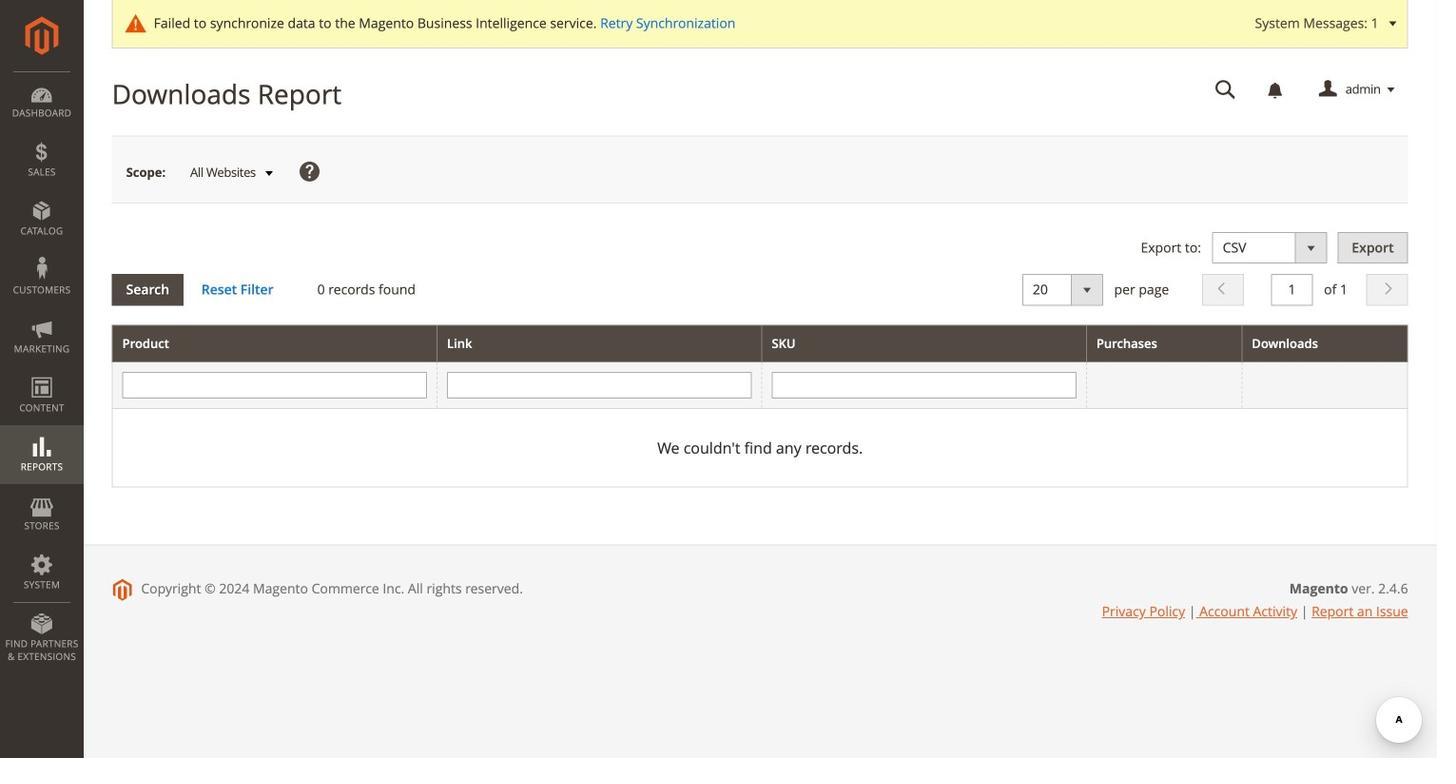 Task type: locate. For each thing, give the bounding box(es) containing it.
menu bar
[[0, 71, 84, 673]]

None text field
[[1271, 274, 1313, 306], [122, 372, 427, 398], [772, 372, 1077, 398], [1271, 274, 1313, 306], [122, 372, 427, 398], [772, 372, 1077, 398]]

None text field
[[1202, 73, 1250, 107], [447, 372, 752, 398], [1202, 73, 1250, 107], [447, 372, 752, 398]]



Task type: describe. For each thing, give the bounding box(es) containing it.
magento admin panel image
[[25, 16, 59, 55]]



Task type: vqa. For each thing, say whether or not it's contained in the screenshot.
number field
no



